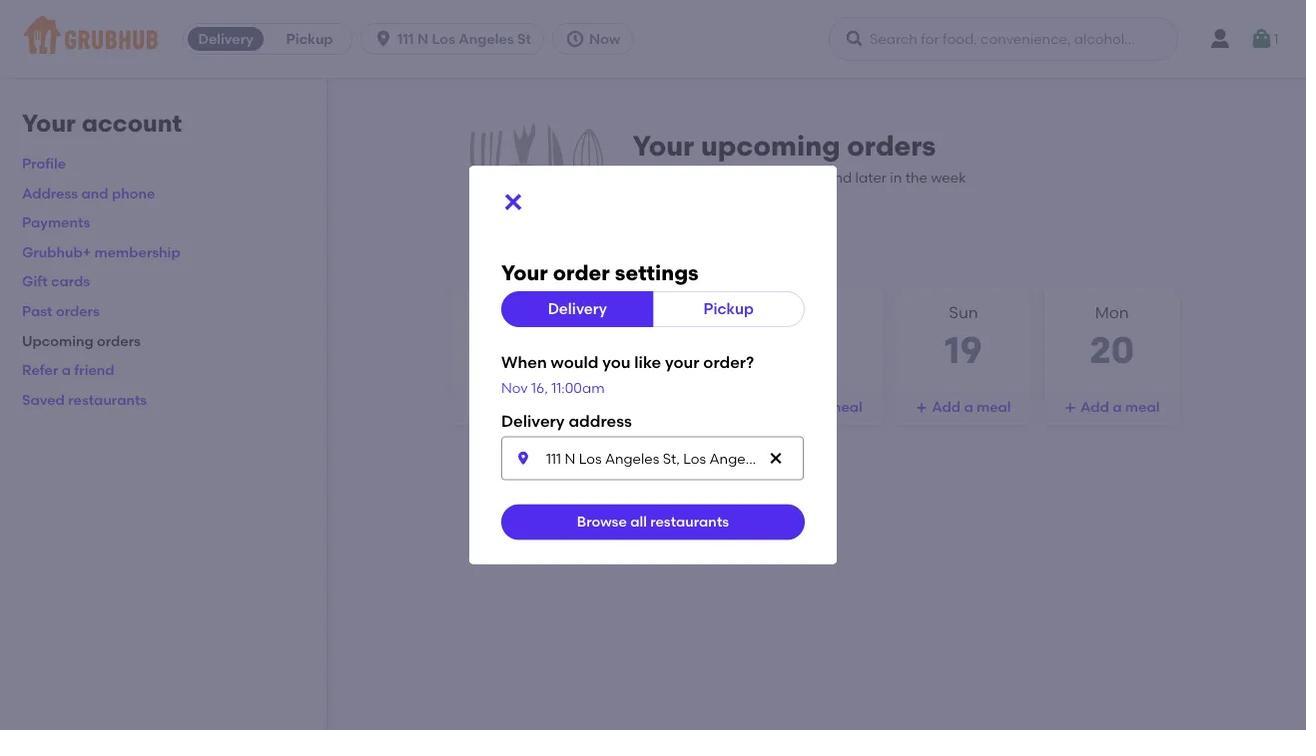 Task type: vqa. For each thing, say whether or not it's contained in the screenshot.
"min" associated with Sushi Gala
no



Task type: describe. For each thing, give the bounding box(es) containing it.
16
[[499, 329, 537, 373]]

111 n los angeles st button
[[361, 23, 552, 55]]

add a meal button for 16
[[450, 390, 586, 426]]

your for account
[[22, 109, 76, 138]]

a down 18
[[815, 399, 825, 416]]

address and phone link
[[22, 185, 155, 202]]

delivery inside main navigation navigation
[[198, 30, 253, 47]]

meal for 16
[[531, 399, 565, 416]]

refer
[[22, 362, 58, 379]]

1 horizontal spatial pickup button
[[653, 292, 805, 327]]

mon 20
[[1090, 303, 1135, 373]]

19
[[945, 329, 982, 373]]

16,
[[531, 379, 548, 396]]

all
[[630, 514, 647, 531]]

payments
[[22, 214, 90, 231]]

past orders link
[[22, 303, 100, 320]]

fri 17
[[649, 303, 684, 373]]

add for 19
[[932, 399, 961, 416]]

nov 16, 11:00am link
[[501, 379, 605, 396]]

add for 16
[[486, 399, 515, 416]]

add a meal for 20
[[1080, 399, 1160, 416]]

like
[[634, 353, 661, 372]]

upcoming
[[22, 332, 94, 349]]

fri
[[657, 303, 676, 323]]

upcoming orders link
[[22, 332, 141, 349]]

when would you like your order? nov 16, 11:00am
[[501, 353, 754, 396]]

17
[[649, 329, 684, 373]]

svg image inside "111 n los angeles st" "button"
[[374, 29, 394, 49]]

your for upcoming
[[633, 129, 694, 163]]

gift cards link
[[22, 273, 90, 290]]

111
[[398, 30, 414, 47]]

upcoming orders
[[22, 332, 141, 349]]

sun
[[949, 303, 978, 323]]

address
[[569, 412, 632, 431]]

now
[[589, 30, 620, 47]]

grubhub+
[[22, 244, 91, 261]]

today inside your upcoming orders plan out your food for today and later in the week
[[780, 169, 822, 186]]

0 vertical spatial pickup button
[[268, 23, 352, 55]]

add a meal for 19
[[932, 399, 1011, 416]]

settings
[[615, 261, 699, 286]]

sun 19
[[945, 303, 982, 373]]

a for 16
[[518, 399, 528, 416]]

pickup inside main navigation navigation
[[286, 30, 333, 47]]

refer a friend link
[[22, 362, 114, 379]]

add for 20
[[1080, 399, 1109, 416]]

orders inside your upcoming orders plan out your food for today and later in the week
[[847, 129, 936, 163]]

address and phone
[[22, 185, 155, 202]]

20
[[1090, 329, 1135, 373]]

meal for 19
[[977, 399, 1011, 416]]

now button
[[552, 23, 641, 55]]

and inside your upcoming orders plan out your food for today and later in the week
[[825, 169, 852, 186]]

n
[[417, 30, 428, 47]]

0 horizontal spatial and
[[81, 185, 108, 202]]

profile link
[[22, 155, 66, 172]]

delivery button for the right pickup button
[[501, 292, 654, 327]]

past orders
[[22, 303, 100, 320]]

delivery
[[501, 412, 565, 431]]

orders for past orders
[[56, 303, 100, 320]]

week
[[931, 169, 966, 186]]

your upcoming orders plan out your food for today and later in the week
[[633, 129, 966, 186]]

browse all restaurants
[[577, 514, 729, 531]]

Search Address search field
[[501, 437, 804, 481]]

111 n los angeles st
[[398, 30, 531, 47]]

your inside your upcoming orders plan out your food for today and later in the week
[[692, 169, 721, 186]]

saved
[[22, 391, 65, 408]]

orders for upcoming orders
[[97, 332, 141, 349]]



Task type: locate. For each thing, give the bounding box(es) containing it.
2 meal from the left
[[828, 399, 863, 416]]

svg image inside 1 'button'
[[1250, 27, 1274, 51]]

11:00am
[[551, 379, 605, 396]]

4 meal from the left
[[1125, 399, 1160, 416]]

mon
[[1095, 303, 1129, 323]]

order
[[553, 261, 610, 286]]

food
[[724, 169, 756, 186]]

your right out on the top right
[[692, 169, 721, 186]]

add a meal button for 20
[[1044, 390, 1180, 426]]

add a meal button down '19'
[[896, 390, 1031, 426]]

meal down 18
[[828, 399, 863, 416]]

grubhub+ membership link
[[22, 244, 180, 261]]

3 add a meal from the left
[[932, 399, 1011, 416]]

your order settings
[[501, 261, 699, 286]]

your
[[692, 169, 721, 186], [665, 353, 699, 372]]

add a meal button
[[450, 390, 586, 426], [747, 390, 883, 426], [896, 390, 1031, 426], [1044, 390, 1180, 426]]

add a meal down 20
[[1080, 399, 1160, 416]]

friend
[[74, 362, 114, 379]]

0 horizontal spatial delivery
[[198, 30, 253, 47]]

your account
[[22, 109, 182, 138]]

a down nov
[[518, 399, 528, 416]]

a down '19'
[[964, 399, 973, 416]]

add down 18
[[783, 399, 812, 416]]

3 add from the left
[[932, 399, 961, 416]]

your up out on the top right
[[633, 129, 694, 163]]

1 vertical spatial delivery button
[[501, 292, 654, 327]]

meal
[[531, 399, 565, 416], [828, 399, 863, 416], [977, 399, 1011, 416], [1125, 399, 1160, 416]]

add a meal button down when
[[450, 390, 586, 426]]

18
[[796, 329, 834, 373]]

add
[[486, 399, 515, 416], [783, 399, 812, 416], [932, 399, 961, 416], [1080, 399, 1109, 416]]

1
[[1274, 30, 1279, 47]]

restaurants inside button
[[650, 514, 729, 531]]

1 horizontal spatial pickup
[[704, 300, 754, 318]]

order?
[[703, 353, 754, 372]]

1 horizontal spatial delivery
[[548, 300, 607, 318]]

add down nov
[[486, 399, 515, 416]]

grubhub+ membership
[[22, 244, 180, 261]]

in
[[890, 169, 902, 186]]

when
[[501, 353, 547, 372]]

los
[[432, 30, 455, 47]]

and left phone
[[81, 185, 108, 202]]

0 vertical spatial pickup
[[286, 30, 333, 47]]

add a meal button down 20
[[1044, 390, 1180, 426]]

saved restaurants link
[[22, 391, 147, 408]]

sat 18
[[796, 303, 834, 373]]

delivery button
[[184, 23, 268, 55], [501, 292, 654, 327]]

delivery button for pickup button to the top
[[184, 23, 268, 55]]

add a meal button for 18
[[747, 390, 883, 426]]

gift
[[22, 273, 48, 290]]

svg image
[[1250, 27, 1274, 51], [845, 29, 865, 49], [501, 190, 525, 214], [916, 403, 928, 415]]

delivery button inside main navigation navigation
[[184, 23, 268, 55]]

plan
[[633, 169, 662, 186]]

0 vertical spatial today
[[780, 169, 822, 186]]

main navigation navigation
[[0, 0, 1306, 78]]

4 add a meal button from the left
[[1044, 390, 1180, 426]]

meal for 20
[[1125, 399, 1160, 416]]

out
[[666, 169, 688, 186]]

a for 19
[[964, 399, 973, 416]]

delivery address
[[501, 412, 632, 431]]

pickup left "111"
[[286, 30, 333, 47]]

3 add a meal button from the left
[[896, 390, 1031, 426]]

0 horizontal spatial today
[[494, 303, 542, 323]]

a
[[62, 362, 71, 379], [518, 399, 528, 416], [815, 399, 825, 416], [964, 399, 973, 416], [1113, 399, 1122, 416]]

today up 16
[[494, 303, 542, 323]]

pickup button up "order?"
[[653, 292, 805, 327]]

nov
[[501, 379, 528, 396]]

account
[[82, 109, 182, 138]]

today right for
[[780, 169, 822, 186]]

add a meal button for 19
[[896, 390, 1031, 426]]

add a meal down 18
[[783, 399, 863, 416]]

0 horizontal spatial restaurants
[[68, 391, 147, 408]]

svg image
[[374, 29, 394, 49], [565, 29, 585, 49], [470, 403, 482, 415], [1064, 403, 1076, 415], [515, 451, 531, 467], [768, 451, 784, 467]]

add a meal for 16
[[486, 399, 565, 416]]

2 add a meal button from the left
[[747, 390, 883, 426]]

browse all restaurants button
[[501, 505, 805, 541]]

would
[[551, 353, 598, 372]]

pickup button
[[268, 23, 352, 55], [653, 292, 805, 327]]

payments link
[[22, 214, 90, 231]]

svg image inside now button
[[565, 29, 585, 49]]

you
[[602, 353, 631, 372]]

4 add from the left
[[1080, 399, 1109, 416]]

1 horizontal spatial delivery button
[[501, 292, 654, 327]]

0 vertical spatial delivery
[[198, 30, 253, 47]]

your for order
[[501, 261, 548, 286]]

1 vertical spatial orders
[[56, 303, 100, 320]]

1 add from the left
[[486, 399, 515, 416]]

your up profile
[[22, 109, 76, 138]]

orders up friend
[[97, 332, 141, 349]]

add down 20
[[1080, 399, 1109, 416]]

meal down '19'
[[977, 399, 1011, 416]]

your inside when would you like your order? nov 16, 11:00am
[[665, 353, 699, 372]]

2 horizontal spatial your
[[633, 129, 694, 163]]

1 vertical spatial delivery
[[548, 300, 607, 318]]

gift cards
[[22, 273, 90, 290]]

and
[[825, 169, 852, 186], [81, 185, 108, 202]]

restaurants down friend
[[68, 391, 147, 408]]

sat
[[802, 303, 828, 323]]

your left order
[[501, 261, 548, 286]]

meal down 20
[[1125, 399, 1160, 416]]

add a meal
[[486, 399, 565, 416], [783, 399, 863, 416], [932, 399, 1011, 416], [1080, 399, 1160, 416]]

0 vertical spatial restaurants
[[68, 391, 147, 408]]

profile
[[22, 155, 66, 172]]

0 horizontal spatial pickup button
[[268, 23, 352, 55]]

1 add a meal button from the left
[[450, 390, 586, 426]]

3 meal from the left
[[977, 399, 1011, 416]]

restaurants right all
[[650, 514, 729, 531]]

orders
[[847, 129, 936, 163], [56, 303, 100, 320], [97, 332, 141, 349]]

1 horizontal spatial and
[[825, 169, 852, 186]]

1 horizontal spatial your
[[501, 261, 548, 286]]

add down '19'
[[932, 399, 961, 416]]

restaurants
[[68, 391, 147, 408], [650, 514, 729, 531]]

add a meal button down 18
[[747, 390, 883, 426]]

membership
[[94, 244, 180, 261]]

pickup
[[286, 30, 333, 47], [704, 300, 754, 318]]

browse
[[577, 514, 627, 531]]

2 add from the left
[[783, 399, 812, 416]]

st
[[517, 30, 531, 47]]

0 vertical spatial orders
[[847, 129, 936, 163]]

1 meal from the left
[[531, 399, 565, 416]]

and left later
[[825, 169, 852, 186]]

2 add a meal from the left
[[783, 399, 863, 416]]

address
[[22, 185, 78, 202]]

0 vertical spatial delivery button
[[184, 23, 268, 55]]

meal down nov 16, 11:00am link at the bottom of page
[[531, 399, 565, 416]]

a for 20
[[1113, 399, 1122, 416]]

cards
[[51, 273, 90, 290]]

1 vertical spatial pickup
[[704, 300, 754, 318]]

1 button
[[1250, 21, 1279, 57]]

today
[[780, 169, 822, 186], [494, 303, 542, 323]]

add a meal down nov
[[486, 399, 565, 416]]

2 vertical spatial orders
[[97, 332, 141, 349]]

orders up in
[[847, 129, 936, 163]]

delivery
[[198, 30, 253, 47], [548, 300, 607, 318]]

1 vertical spatial your
[[665, 353, 699, 372]]

saved restaurants
[[22, 391, 147, 408]]

pickup button left "111"
[[268, 23, 352, 55]]

the
[[905, 169, 928, 186]]

your inside your upcoming orders plan out your food for today and later in the week
[[633, 129, 694, 163]]

phone
[[112, 185, 155, 202]]

a right refer
[[62, 362, 71, 379]]

1 vertical spatial pickup button
[[653, 292, 805, 327]]

past
[[22, 303, 52, 320]]

1 vertical spatial restaurants
[[650, 514, 729, 531]]

0 horizontal spatial delivery button
[[184, 23, 268, 55]]

angeles
[[459, 30, 514, 47]]

a down 20
[[1113, 399, 1122, 416]]

1 add a meal from the left
[[486, 399, 565, 416]]

pickup up "order?"
[[704, 300, 754, 318]]

0 horizontal spatial your
[[22, 109, 76, 138]]

1 horizontal spatial restaurants
[[650, 514, 729, 531]]

your right like
[[665, 353, 699, 372]]

orders up upcoming orders
[[56, 303, 100, 320]]

later
[[855, 169, 887, 186]]

0 vertical spatial your
[[692, 169, 721, 186]]

upcoming
[[701, 129, 840, 163]]

4 add a meal from the left
[[1080, 399, 1160, 416]]

add a meal down '19'
[[932, 399, 1011, 416]]

your
[[22, 109, 76, 138], [633, 129, 694, 163], [501, 261, 548, 286]]

for
[[759, 169, 777, 186]]

1 vertical spatial today
[[494, 303, 542, 323]]

0 horizontal spatial pickup
[[286, 30, 333, 47]]

today 16
[[494, 303, 542, 373]]

refer a friend
[[22, 362, 114, 379]]

1 horizontal spatial today
[[780, 169, 822, 186]]



